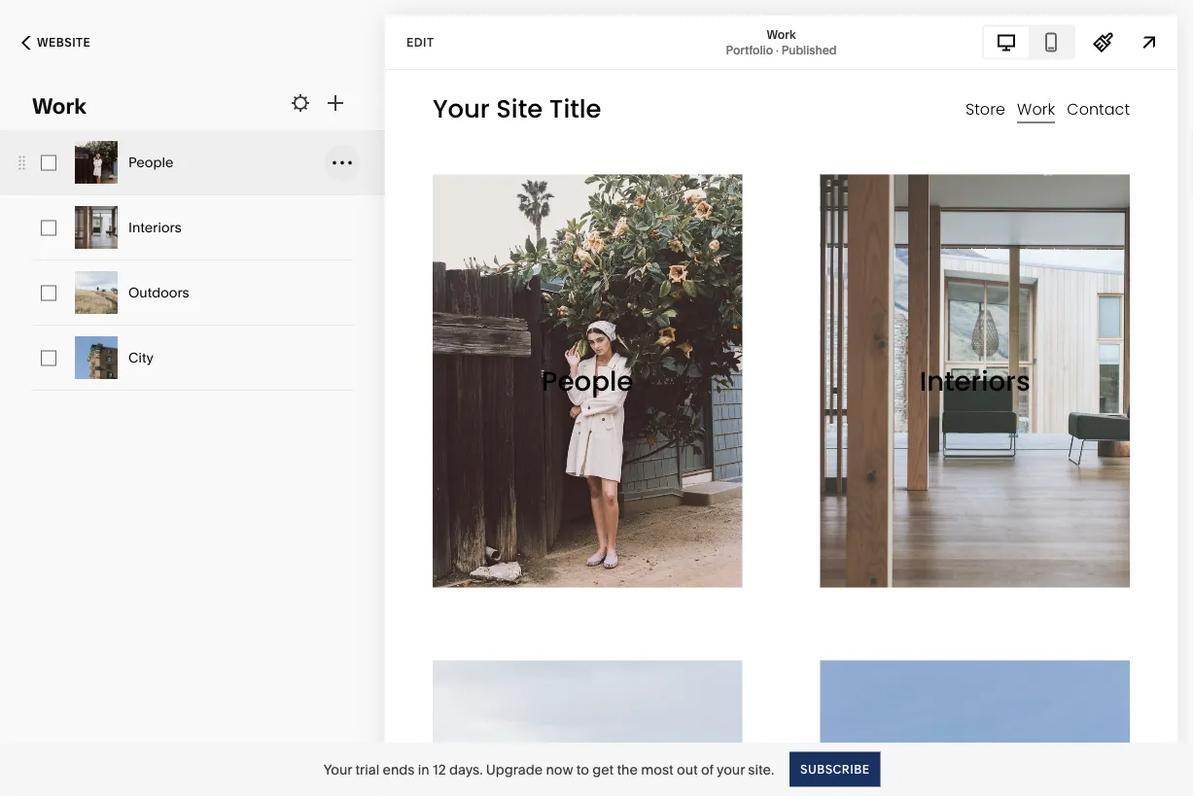Task type: vqa. For each thing, say whether or not it's contained in the screenshot.
Work Portfolio · Published
yes



Task type: locate. For each thing, give the bounding box(es) containing it.
tab list
[[985, 27, 1074, 58]]

the
[[617, 762, 638, 778]]

0 horizontal spatial work
[[32, 93, 86, 119]]

1 horizontal spatial work
[[767, 27, 796, 41]]

1 vertical spatial work
[[32, 93, 86, 119]]

12
[[433, 762, 446, 778]]

website
[[37, 36, 91, 50]]

site.
[[749, 762, 775, 778]]

0 vertical spatial work
[[767, 27, 796, 41]]

people
[[128, 154, 174, 171]]

outdoors
[[128, 285, 189, 301]]

published
[[782, 43, 837, 57]]

subscribe button
[[790, 753, 881, 788]]

now
[[546, 762, 573, 778]]

work
[[767, 27, 796, 41], [32, 93, 86, 119]]

work inside work portfolio · published
[[767, 27, 796, 41]]

to
[[577, 762, 589, 778]]

out
[[677, 762, 698, 778]]

trial
[[356, 762, 380, 778]]

row group containing people
[[0, 130, 385, 391]]

work up "·"
[[767, 27, 796, 41]]

row group
[[0, 130, 385, 391]]

city
[[128, 350, 154, 366]]

work down website button at left
[[32, 93, 86, 119]]

most
[[641, 762, 674, 778]]



Task type: describe. For each thing, give the bounding box(es) containing it.
days.
[[449, 762, 483, 778]]

work for work
[[32, 93, 86, 119]]

in
[[418, 762, 430, 778]]

interiors
[[128, 219, 182, 236]]

of
[[701, 762, 714, 778]]

edit
[[407, 35, 434, 49]]

work for work portfolio · published
[[767, 27, 796, 41]]

website button
[[0, 21, 112, 64]]

get
[[593, 762, 614, 778]]

your
[[324, 762, 352, 778]]

subscribe
[[801, 763, 870, 777]]

your trial ends in 12 days. upgrade now to get the most out of your site.
[[324, 762, 775, 778]]

work portfolio · published
[[726, 27, 837, 57]]

edit button
[[394, 24, 447, 60]]

·
[[776, 43, 779, 57]]

your
[[717, 762, 745, 778]]

upgrade
[[486, 762, 543, 778]]

portfolio
[[726, 43, 774, 57]]

ends
[[383, 762, 415, 778]]



